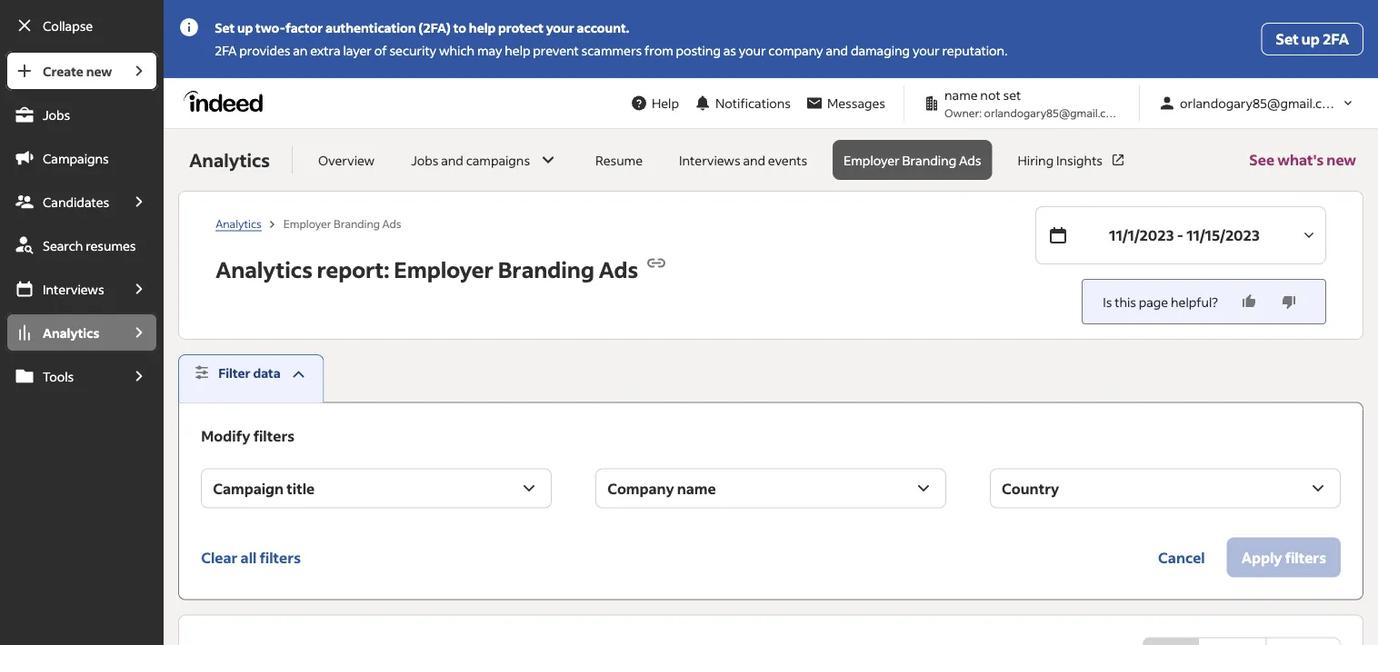 Task type: locate. For each thing, give the bounding box(es) containing it.
0 horizontal spatial up
[[237, 20, 253, 36]]

1 vertical spatial jobs
[[411, 152, 439, 168]]

2 vertical spatial employer
[[394, 256, 494, 284]]

resumes
[[86, 237, 136, 254]]

0 vertical spatial name
[[945, 87, 978, 103]]

1 horizontal spatial interviews
[[679, 152, 741, 168]]

your right damaging
[[913, 42, 940, 59]]

events
[[768, 152, 808, 168]]

0 horizontal spatial name
[[677, 479, 716, 498]]

ads up analytics report: employer branding ads
[[382, 216, 401, 230]]

resume link
[[585, 140, 654, 180]]

country button
[[990, 469, 1341, 509]]

1 horizontal spatial and
[[743, 152, 766, 168]]

1 horizontal spatial branding
[[498, 256, 595, 284]]

collapse
[[43, 17, 93, 34]]

interviews inside menu bar
[[43, 281, 104, 297]]

to
[[453, 20, 467, 36]]

authentication
[[326, 20, 416, 36]]

company
[[608, 479, 674, 498]]

1 horizontal spatial up
[[1302, 30, 1320, 48]]

0 horizontal spatial new
[[86, 63, 112, 79]]

and inside button
[[441, 152, 464, 168]]

company
[[769, 42, 824, 59]]

1 vertical spatial filters
[[260, 548, 301, 567]]

orlandogary85@gmail.com down 'set'
[[984, 105, 1122, 120]]

employer up report:
[[283, 216, 331, 230]]

up left two-
[[237, 20, 253, 36]]

0 vertical spatial branding
[[903, 152, 957, 168]]

1 horizontal spatial orlandogary85@gmail.com
[[1180, 95, 1341, 111]]

branding
[[903, 152, 957, 168], [334, 216, 380, 230], [498, 256, 595, 284]]

2 horizontal spatial and
[[826, 42, 849, 59]]

up for two-
[[237, 20, 253, 36]]

0 horizontal spatial analytics link
[[5, 313, 120, 353]]

notifications
[[716, 95, 791, 111]]

country
[[1002, 479, 1060, 498]]

1 vertical spatial interviews
[[43, 281, 104, 297]]

an
[[293, 42, 308, 59]]

2 vertical spatial ads
[[599, 256, 638, 284]]

name right company
[[677, 479, 716, 498]]

employer branding ads down owner:
[[844, 152, 982, 168]]

0 vertical spatial employer
[[844, 152, 900, 168]]

0 horizontal spatial 2fa
[[215, 42, 237, 59]]

0 horizontal spatial set
[[215, 20, 235, 36]]

overview
[[318, 152, 375, 168]]

0 horizontal spatial jobs
[[43, 106, 70, 123]]

collapse button
[[5, 5, 158, 45]]

messages
[[827, 95, 886, 111]]

new
[[86, 63, 112, 79], [1327, 150, 1357, 169]]

jobs link
[[5, 95, 158, 135]]

of
[[374, 42, 387, 59]]

ads
[[959, 152, 982, 168], [382, 216, 401, 230], [599, 256, 638, 284]]

1 vertical spatial new
[[1327, 150, 1357, 169]]

filter data
[[218, 365, 281, 381]]

your up prevent
[[546, 20, 574, 36]]

set
[[215, 20, 235, 36], [1276, 30, 1299, 48]]

0 horizontal spatial and
[[441, 152, 464, 168]]

2fa inside set up two-factor authentication (2fa) to help protect your account. 2fa provides an extra layer of security which may help prevent scammers from posting as your company and damaging your reputation.
[[215, 42, 237, 59]]

help right to
[[469, 20, 496, 36]]

1 horizontal spatial new
[[1327, 150, 1357, 169]]

interviews down notifications dropdown button
[[679, 152, 741, 168]]

is
[[1103, 294, 1112, 310]]

2 horizontal spatial ads
[[959, 152, 982, 168]]

set up two-factor authentication (2fa) to help protect your account. 2fa provides an extra layer of security which may help prevent scammers from posting as your company and damaging your reputation.
[[215, 20, 1008, 59]]

employer down the messages
[[844, 152, 900, 168]]

1 horizontal spatial set
[[1276, 30, 1299, 48]]

employer
[[844, 152, 900, 168], [283, 216, 331, 230], [394, 256, 494, 284]]

scammers
[[582, 42, 642, 59]]

employer right report:
[[394, 256, 494, 284]]

and for interviews and events
[[743, 152, 766, 168]]

clear all filters button
[[201, 538, 301, 578]]

set inside set up two-factor authentication (2fa) to help protect your account. 2fa provides an extra layer of security which may help prevent scammers from posting as your company and damaging your reputation.
[[215, 20, 235, 36]]

create new link
[[5, 51, 120, 91]]

1 horizontal spatial help
[[505, 42, 531, 59]]

campaign title
[[213, 479, 315, 498]]

hiring insights
[[1018, 152, 1103, 168]]

ads left show shareable url "image"
[[599, 256, 638, 284]]

search
[[43, 237, 83, 254]]

jobs left campaigns
[[411, 152, 439, 168]]

0 vertical spatial employer branding ads
[[844, 152, 982, 168]]

interviews and events
[[679, 152, 808, 168]]

interviews for interviews
[[43, 281, 104, 297]]

1 vertical spatial analytics link
[[5, 313, 120, 353]]

which
[[439, 42, 475, 59]]

help
[[652, 95, 679, 111]]

and
[[826, 42, 849, 59], [441, 152, 464, 168], [743, 152, 766, 168]]

0 horizontal spatial interviews
[[43, 281, 104, 297]]

1 vertical spatial ads
[[382, 216, 401, 230]]

tools link
[[5, 356, 120, 396]]

2 horizontal spatial your
[[913, 42, 940, 59]]

ads down owner:
[[959, 152, 982, 168]]

protect
[[498, 20, 544, 36]]

up for 2fa
[[1302, 30, 1320, 48]]

set up orlandogary85@gmail.com popup button
[[1276, 30, 1299, 48]]

0 horizontal spatial employer
[[283, 216, 331, 230]]

0 vertical spatial new
[[86, 63, 112, 79]]

may
[[477, 42, 502, 59]]

interviews down search resumes link
[[43, 281, 104, 297]]

name inside name not set owner: orlandogary85@gmail.com
[[945, 87, 978, 103]]

data
[[253, 365, 281, 381]]

0 horizontal spatial your
[[546, 20, 574, 36]]

employer branding ads up report:
[[283, 216, 401, 230]]

employer branding ads
[[844, 152, 982, 168], [283, 216, 401, 230]]

layer
[[343, 42, 372, 59]]

owner:
[[945, 105, 982, 120]]

and left campaigns
[[441, 152, 464, 168]]

0 vertical spatial interviews
[[679, 152, 741, 168]]

1 vertical spatial branding
[[334, 216, 380, 230]]

your
[[546, 20, 574, 36], [739, 42, 766, 59], [913, 42, 940, 59]]

resume
[[596, 152, 643, 168]]

11/1/2023 - 11/15/2023
[[1109, 226, 1260, 245]]

notifications button
[[687, 83, 798, 123]]

jobs inside menu bar
[[43, 106, 70, 123]]

analytics link
[[216, 216, 262, 231], [5, 313, 120, 353]]

analytics report: employer branding ads
[[216, 256, 638, 284]]

new right what's
[[1327, 150, 1357, 169]]

jobs
[[43, 106, 70, 123], [411, 152, 439, 168]]

0 horizontal spatial orlandogary85@gmail.com
[[984, 105, 1122, 120]]

1 vertical spatial employer
[[283, 216, 331, 230]]

help down protect
[[505, 42, 531, 59]]

filter
[[218, 365, 251, 381]]

name up owner:
[[945, 87, 978, 103]]

orlandogary85@gmail.com up see
[[1180, 95, 1341, 111]]

0 vertical spatial help
[[469, 20, 496, 36]]

and inside set up two-factor authentication (2fa) to help protect your account. 2fa provides an extra layer of security which may help prevent scammers from posting as your company and damaging your reputation.
[[826, 42, 849, 59]]

1 vertical spatial help
[[505, 42, 531, 59]]

2 vertical spatial branding
[[498, 256, 595, 284]]

analytics inside menu bar
[[43, 325, 99, 341]]

create new
[[43, 63, 112, 79]]

0 vertical spatial analytics link
[[216, 216, 262, 231]]

orlandogary85@gmail.com
[[1180, 95, 1341, 111], [984, 105, 1122, 120]]

2 horizontal spatial branding
[[903, 152, 957, 168]]

orlandogary85@gmail.com inside name not set owner: orlandogary85@gmail.com
[[984, 105, 1122, 120]]

hiring
[[1018, 152, 1054, 168]]

up up orlandogary85@gmail.com popup button
[[1302, 30, 1320, 48]]

filter data button
[[178, 355, 324, 403]]

1 vertical spatial employer branding ads
[[283, 216, 401, 230]]

1 vertical spatial name
[[677, 479, 716, 498]]

(2fa)
[[419, 20, 451, 36]]

0 horizontal spatial help
[[469, 20, 496, 36]]

1 horizontal spatial employer branding ads
[[844, 152, 982, 168]]

0 vertical spatial jobs
[[43, 106, 70, 123]]

name not set owner: orlandogary85@gmail.com element
[[916, 85, 1129, 121]]

modify
[[201, 427, 251, 445]]

cancel button
[[1144, 538, 1220, 578]]

0 vertical spatial ads
[[959, 152, 982, 168]]

1 horizontal spatial name
[[945, 87, 978, 103]]

filters
[[253, 427, 295, 445], [260, 548, 301, 567]]

prevent
[[533, 42, 579, 59]]

and right company
[[826, 42, 849, 59]]

candidates
[[43, 194, 109, 210]]

up
[[237, 20, 253, 36], [1302, 30, 1320, 48]]

menu bar
[[0, 51, 164, 646]]

campaign title button
[[201, 469, 552, 509]]

show shareable url image
[[646, 252, 667, 274]]

set left two-
[[215, 20, 235, 36]]

interviews
[[679, 152, 741, 168], [43, 281, 104, 297]]

1 horizontal spatial ads
[[599, 256, 638, 284]]

filters right modify
[[253, 427, 295, 445]]

new right create
[[86, 63, 112, 79]]

jobs inside button
[[411, 152, 439, 168]]

jobs down create new link
[[43, 106, 70, 123]]

1 horizontal spatial jobs
[[411, 152, 439, 168]]

modify filters
[[201, 427, 295, 445]]

filters right all
[[260, 548, 301, 567]]

page
[[1139, 294, 1169, 310]]

your right as on the top right of the page
[[739, 42, 766, 59]]

create
[[43, 63, 84, 79]]

and left events
[[743, 152, 766, 168]]

up inside set up two-factor authentication (2fa) to help protect your account. 2fa provides an extra layer of security which may help prevent scammers from posting as your company and damaging your reputation.
[[237, 20, 253, 36]]

provides
[[239, 42, 290, 59]]



Task type: vqa. For each thing, say whether or not it's contained in the screenshot.
bottommost 'name'
yes



Task type: describe. For each thing, give the bounding box(es) containing it.
campaigns
[[43, 150, 109, 166]]

help button
[[623, 86, 687, 120]]

0 horizontal spatial ads
[[382, 216, 401, 230]]

set for set up two-factor authentication (2fa) to help protect your account. 2fa provides an extra layer of security which may help prevent scammers from posting as your company and damaging your reputation.
[[215, 20, 235, 36]]

interviews and events link
[[668, 140, 819, 180]]

11/1/2023
[[1109, 226, 1175, 245]]

see
[[1250, 150, 1275, 169]]

-
[[1177, 226, 1184, 245]]

company name button
[[596, 469, 947, 509]]

messages link
[[798, 86, 893, 120]]

campaigns
[[466, 152, 530, 168]]

helpful?
[[1171, 294, 1219, 310]]

this page is not helpful image
[[1280, 293, 1299, 311]]

filters inside button
[[260, 548, 301, 567]]

posting
[[676, 42, 721, 59]]

1 horizontal spatial employer
[[394, 256, 494, 284]]

employer branding ads link
[[833, 140, 993, 180]]

0 vertical spatial filters
[[253, 427, 295, 445]]

jobs for jobs and campaigns
[[411, 152, 439, 168]]

all
[[241, 548, 257, 567]]

not
[[981, 87, 1001, 103]]

set
[[1003, 87, 1021, 103]]

interviews link
[[5, 269, 120, 309]]

overview link
[[307, 140, 386, 180]]

11/15/2023
[[1187, 226, 1260, 245]]

report:
[[317, 256, 390, 284]]

security
[[390, 42, 437, 59]]

is this page helpful?
[[1103, 294, 1219, 310]]

damaging
[[851, 42, 910, 59]]

company name
[[608, 479, 716, 498]]

cancel
[[1159, 548, 1205, 567]]

see what's new
[[1250, 150, 1357, 169]]

1 horizontal spatial analytics link
[[216, 216, 262, 231]]

what's
[[1278, 150, 1324, 169]]

new inside button
[[1327, 150, 1357, 169]]

candidates link
[[5, 182, 120, 222]]

extra
[[310, 42, 341, 59]]

see what's new button
[[1250, 129, 1357, 191]]

tools
[[43, 368, 74, 385]]

jobs for jobs
[[43, 106, 70, 123]]

clear all filters
[[201, 548, 301, 567]]

insights
[[1057, 152, 1103, 168]]

and for jobs and campaigns
[[441, 152, 464, 168]]

set up 2fa
[[1276, 30, 1349, 48]]

factor
[[285, 20, 323, 36]]

0 horizontal spatial employer branding ads
[[283, 216, 401, 230]]

orlandogary85@gmail.com inside orlandogary85@gmail.com popup button
[[1180, 95, 1341, 111]]

new inside menu bar
[[86, 63, 112, 79]]

from
[[645, 42, 674, 59]]

1 horizontal spatial your
[[739, 42, 766, 59]]

name not set owner: orlandogary85@gmail.com
[[945, 87, 1122, 120]]

account.
[[577, 20, 630, 36]]

2 horizontal spatial employer
[[844, 152, 900, 168]]

jobs and campaigns
[[411, 152, 530, 168]]

menu bar containing create new
[[0, 51, 164, 646]]

campaigns link
[[5, 138, 158, 178]]

orlandogary85@gmail.com button
[[1151, 86, 1364, 120]]

0 horizontal spatial branding
[[334, 216, 380, 230]]

employer branding ads inside employer branding ads link
[[844, 152, 982, 168]]

set up 2fa link
[[1262, 23, 1364, 55]]

search resumes link
[[5, 226, 158, 266]]

interviews for interviews and events
[[679, 152, 741, 168]]

title
[[287, 479, 315, 498]]

this page is helpful image
[[1240, 293, 1259, 311]]

set for set up 2fa
[[1276, 30, 1299, 48]]

indeed home image
[[184, 90, 271, 112]]

as
[[724, 42, 737, 59]]

this
[[1115, 294, 1137, 310]]

campaign
[[213, 479, 284, 498]]

jobs and campaigns button
[[400, 140, 570, 180]]

two-
[[256, 20, 285, 36]]

name inside company name dropdown button
[[677, 479, 716, 498]]

1 horizontal spatial 2fa
[[1323, 30, 1349, 48]]

clear
[[201, 548, 238, 567]]

search resumes
[[43, 237, 136, 254]]



